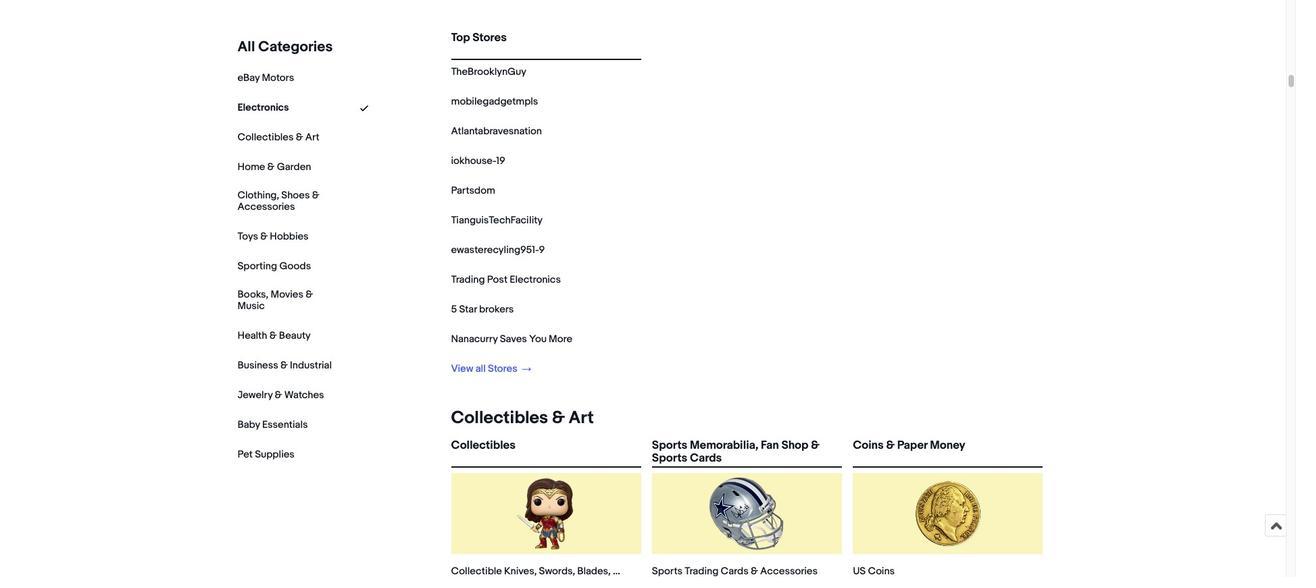 Task type: describe. For each thing, give the bounding box(es) containing it.
health
[[238, 330, 267, 342]]

trading post electronics
[[451, 274, 561, 287]]

business & industrial link
[[238, 359, 332, 372]]

books, movies & music
[[238, 288, 313, 313]]

cards
[[690, 452, 722, 466]]

thebrooklynguy
[[451, 66, 527, 78]]

coins & paper money image
[[908, 474, 989, 555]]

star
[[459, 304, 477, 316]]

atlantabravesnation link
[[451, 125, 542, 138]]

1 horizontal spatial collectibles & art link
[[446, 408, 594, 429]]

& right home
[[267, 161, 275, 174]]

clothing,
[[238, 189, 279, 202]]

coins
[[853, 439, 884, 453]]

pet
[[238, 449, 253, 461]]

nanacurry
[[451, 333, 498, 346]]

jewelry & watches link
[[238, 389, 324, 402]]

ebay motors
[[238, 72, 294, 84]]

0 vertical spatial stores
[[473, 31, 507, 45]]

memorabilia,
[[690, 439, 759, 453]]

sports memorabilia, fan shop & sports cards
[[652, 439, 820, 466]]

view all stores
[[451, 363, 520, 376]]

partsdom link
[[451, 185, 495, 197]]

music
[[238, 300, 265, 313]]

nanacurry saves you more
[[451, 333, 573, 346]]

health & beauty link
[[238, 330, 311, 342]]

iokhouse-19
[[451, 155, 505, 168]]

1 vertical spatial collectibles & art
[[451, 408, 594, 429]]

all
[[476, 363, 486, 376]]

collectibles image
[[506, 474, 587, 555]]

& inside sports memorabilia, fan shop & sports cards
[[811, 439, 820, 453]]

& up collectibles 'link'
[[552, 408, 565, 429]]

0 vertical spatial collectibles
[[238, 131, 294, 144]]

& right the jewelry
[[275, 389, 282, 402]]

pet supplies link
[[238, 449, 295, 461]]

toys & hobbies link
[[238, 230, 309, 243]]

shoes
[[281, 189, 310, 202]]

home & garden
[[238, 161, 311, 174]]

ewasterecyling951-
[[451, 244, 539, 257]]

hobbies
[[270, 230, 309, 243]]

& left paper
[[886, 439, 895, 453]]

clothing, shoes & accessories link
[[238, 189, 332, 213]]

money
[[930, 439, 966, 453]]

saves
[[500, 333, 527, 346]]

business & industrial
[[238, 359, 332, 372]]

2 sports from the top
[[652, 452, 688, 466]]

brokers
[[479, 304, 514, 316]]

baby essentials link
[[238, 419, 308, 432]]

top
[[451, 31, 470, 45]]

mobilegadgetmpls
[[451, 95, 538, 108]]

books,
[[238, 288, 268, 301]]

9
[[539, 244, 545, 257]]

& right toys
[[260, 230, 268, 243]]

5
[[451, 304, 457, 316]]

garden
[[277, 161, 311, 174]]

fan
[[761, 439, 779, 453]]

baby essentials
[[238, 419, 308, 432]]

goods
[[279, 260, 311, 273]]

coins & paper money
[[853, 439, 966, 453]]

categories
[[258, 39, 333, 56]]

view all stores link
[[451, 363, 531, 376]]

jewelry & watches
[[238, 389, 324, 402]]

1 vertical spatial stores
[[488, 363, 518, 376]]

toys
[[238, 230, 258, 243]]

5 star brokers link
[[451, 304, 514, 316]]

19
[[496, 155, 505, 168]]

all categories
[[238, 39, 333, 56]]

collectibles inside 'link'
[[451, 439, 516, 453]]

paper
[[897, 439, 928, 453]]

iokhouse-
[[451, 155, 496, 168]]

jewelry
[[238, 389, 273, 402]]



Task type: locate. For each thing, give the bounding box(es) containing it.
1 vertical spatial collectibles
[[451, 408, 548, 429]]

tianguistechfacility link
[[451, 214, 543, 227]]

& up garden
[[296, 131, 303, 144]]

accessories
[[238, 201, 295, 213]]

1 horizontal spatial electronics
[[510, 274, 561, 287]]

essentials
[[262, 419, 308, 432]]

ewasterecyling951-9
[[451, 244, 545, 257]]

trading
[[451, 274, 485, 287]]

1 sports from the top
[[652, 439, 688, 453]]

0 vertical spatial electronics
[[238, 101, 289, 114]]

art up garden
[[305, 131, 320, 144]]

industrial
[[290, 359, 332, 372]]

sporting goods link
[[238, 260, 311, 273]]

& inside clothing, shoes & accessories
[[312, 189, 319, 202]]

ebay
[[238, 72, 260, 84]]

home & garden link
[[238, 161, 311, 174]]

0 horizontal spatial art
[[305, 131, 320, 144]]

0 horizontal spatial electronics
[[238, 101, 289, 114]]

1 horizontal spatial art
[[569, 408, 594, 429]]

& right shoes
[[312, 189, 319, 202]]

movies
[[271, 288, 303, 301]]

collectibles & art up home & garden link
[[238, 131, 320, 144]]

sporting goods
[[238, 260, 311, 273]]

books, movies & music link
[[238, 288, 332, 313]]

&
[[296, 131, 303, 144], [267, 161, 275, 174], [312, 189, 319, 202], [260, 230, 268, 243], [306, 288, 313, 301], [270, 330, 277, 342], [280, 359, 288, 372], [275, 389, 282, 402], [552, 408, 565, 429], [811, 439, 820, 453], [886, 439, 895, 453]]

0 horizontal spatial collectibles & art link
[[238, 131, 320, 144]]

art up collectibles 'link'
[[569, 408, 594, 429]]

view
[[451, 363, 473, 376]]

clothing, shoes & accessories
[[238, 189, 319, 213]]

collectibles & art link
[[238, 131, 320, 144], [446, 408, 594, 429]]

beauty
[[279, 330, 311, 342]]

electronics down 9
[[510, 274, 561, 287]]

supplies
[[255, 449, 295, 461]]

& right health
[[270, 330, 277, 342]]

business
[[238, 359, 278, 372]]

collectibles & art link up home & garden link
[[238, 131, 320, 144]]

electronics down ebay motors on the left
[[238, 101, 289, 114]]

1 vertical spatial art
[[569, 408, 594, 429]]

coins & paper money link
[[853, 439, 1043, 464]]

toys & hobbies
[[238, 230, 309, 243]]

more
[[549, 333, 573, 346]]

all
[[238, 39, 255, 56]]

0 vertical spatial art
[[305, 131, 320, 144]]

collectibles & art up collectibles 'link'
[[451, 408, 594, 429]]

0 vertical spatial collectibles & art
[[238, 131, 320, 144]]

electronics link
[[238, 101, 289, 114]]

1 vertical spatial electronics
[[510, 274, 561, 287]]

stores right top
[[473, 31, 507, 45]]

sports memorabilia, fan shop & sports cards image
[[707, 474, 788, 555]]

collectibles & art link up collectibles 'link'
[[446, 408, 594, 429]]

motors
[[262, 72, 294, 84]]

top stores
[[451, 31, 507, 45]]

you
[[529, 333, 547, 346]]

5 star brokers
[[451, 304, 514, 316]]

& right business
[[280, 359, 288, 372]]

collectibles & art
[[238, 131, 320, 144], [451, 408, 594, 429]]

iokhouse-19 link
[[451, 155, 505, 168]]

sports
[[652, 439, 688, 453], [652, 452, 688, 466]]

trading post electronics link
[[451, 274, 561, 287]]

pet supplies
[[238, 449, 295, 461]]

tianguistechfacility
[[451, 214, 543, 227]]

2 vertical spatial collectibles
[[451, 439, 516, 453]]

electronics
[[238, 101, 289, 114], [510, 274, 561, 287]]

art
[[305, 131, 320, 144], [569, 408, 594, 429]]

& inside books, movies & music
[[306, 288, 313, 301]]

sporting
[[238, 260, 277, 273]]

stores right "all" in the bottom of the page
[[488, 363, 518, 376]]

ewasterecyling951-9 link
[[451, 244, 545, 257]]

mobilegadgetmpls link
[[451, 95, 538, 108]]

& right shop
[[811, 439, 820, 453]]

1 vertical spatial collectibles & art link
[[446, 408, 594, 429]]

home
[[238, 161, 265, 174]]

atlantabravesnation
[[451, 125, 542, 138]]

0 vertical spatial collectibles & art link
[[238, 131, 320, 144]]

ebay motors link
[[238, 72, 294, 84]]

health & beauty
[[238, 330, 311, 342]]

shop
[[782, 439, 809, 453]]

thebrooklynguy link
[[451, 66, 527, 78]]

0 horizontal spatial collectibles & art
[[238, 131, 320, 144]]

post
[[487, 274, 508, 287]]

watches
[[284, 389, 324, 402]]

partsdom
[[451, 185, 495, 197]]

sports memorabilia, fan shop & sports cards link
[[652, 439, 842, 466]]

1 horizontal spatial collectibles & art
[[451, 408, 594, 429]]

stores
[[473, 31, 507, 45], [488, 363, 518, 376]]

nanacurry saves you more link
[[451, 333, 573, 346]]

& right movies
[[306, 288, 313, 301]]

baby
[[238, 419, 260, 432]]

collectibles link
[[451, 439, 641, 464]]



Task type: vqa. For each thing, say whether or not it's contained in the screenshot.
Brand
no



